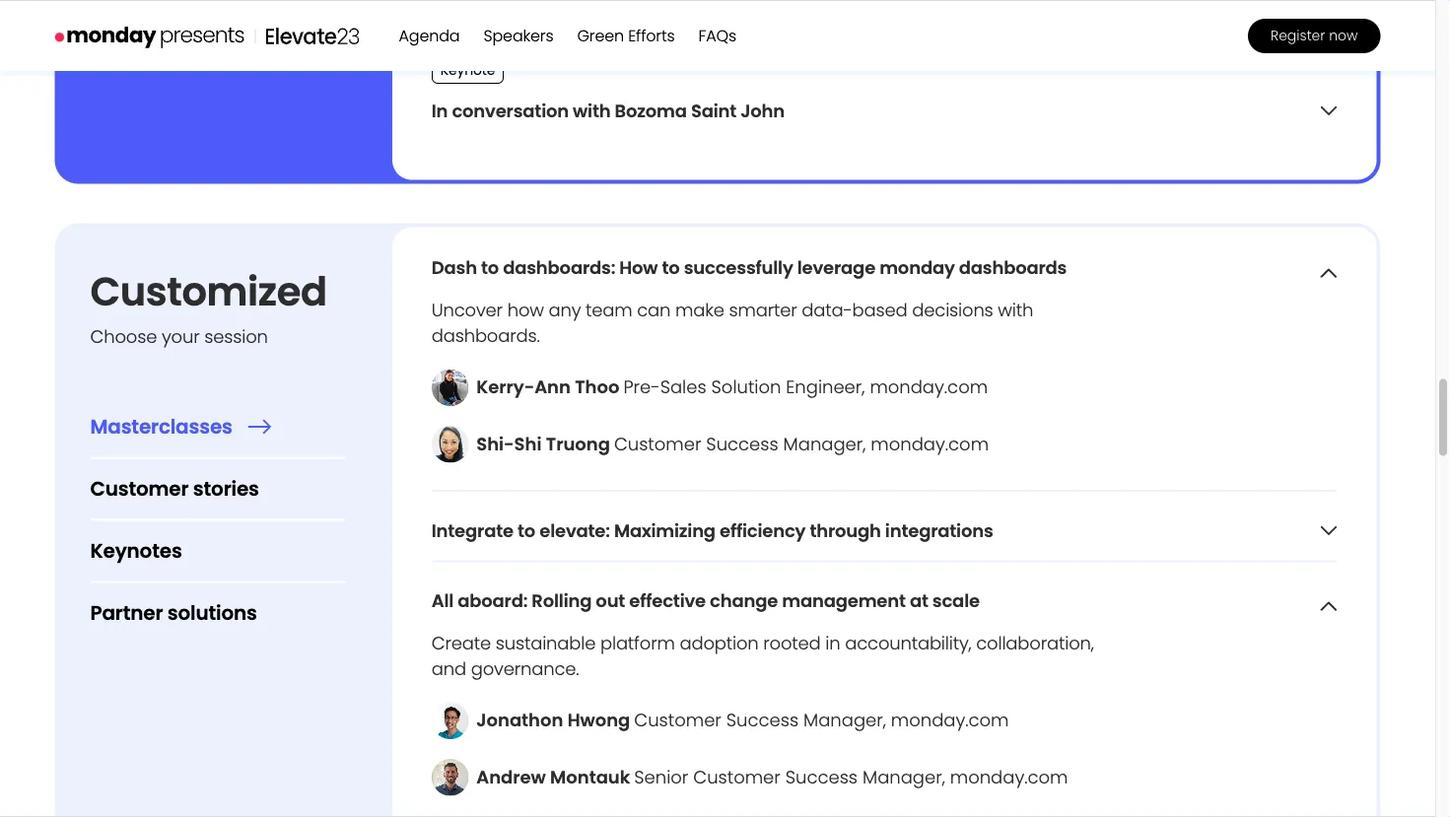 Task type: locate. For each thing, give the bounding box(es) containing it.
integrations
[[885, 518, 993, 543]]

success for manager,
[[786, 765, 858, 790]]

1 vertical spatial success
[[726, 708, 799, 733]]

0 vertical spatial manager,
[[783, 431, 866, 456]]

partner solutions link
[[90, 583, 345, 644]]

manager,
[[783, 431, 866, 456], [804, 708, 886, 733], [863, 765, 945, 790]]

with
[[573, 98, 611, 123], [998, 298, 1034, 323]]

through
[[810, 518, 881, 543]]

kerry-
[[476, 375, 535, 400]]

pre-
[[624, 375, 660, 400]]

all
[[432, 589, 454, 614]]

customer stories
[[90, 475, 259, 503]]

with inside uncover how any team can make smarter data-based decisions with dashboards.
[[998, 298, 1034, 323]]

partner solutions
[[90, 600, 257, 627]]

decisions
[[912, 298, 993, 323]]

success up andrew montauk senior customer success manager, monday.com
[[726, 708, 799, 733]]

customized
[[90, 264, 327, 319]]

0 horizontal spatial to
[[481, 255, 499, 281]]

ann
[[535, 375, 571, 400]]

success down jonathon hwong customer success manager, monday.com
[[786, 765, 858, 790]]

manager, for solution
[[783, 431, 866, 456]]

create
[[432, 631, 491, 656]]

in conversation with bozoma saint john
[[432, 98, 785, 123]]

1 vertical spatial with
[[998, 298, 1034, 323]]

engineer,
[[786, 375, 865, 400]]

platform
[[600, 631, 675, 656]]

create sustainable platform adoption rooted in accountability, collaboration, and governance.
[[432, 631, 1094, 682]]

integrate
[[432, 518, 514, 543]]

dashboards:
[[503, 255, 615, 281]]

bozoma
[[615, 98, 687, 123]]

1 horizontal spatial to
[[518, 518, 535, 543]]

out
[[596, 589, 625, 614]]

success
[[706, 431, 779, 456], [726, 708, 799, 733], [786, 765, 858, 790]]

to for dashboards:
[[481, 255, 499, 281]]

to
[[481, 255, 499, 281], [662, 255, 680, 281], [518, 518, 535, 543]]

customer
[[614, 431, 701, 456], [90, 475, 189, 503], [634, 708, 722, 733], [693, 765, 781, 790]]

0 vertical spatial with
[[573, 98, 611, 123]]

successfully
[[684, 255, 793, 281]]

masterclasses link
[[90, 397, 345, 459]]

https://monday.com/elevate/wp content/uploads/2023/09/shishi 1.jpeg image
[[432, 426, 469, 463]]

2 vertical spatial success
[[786, 765, 858, 790]]

agenda
[[399, 25, 460, 47]]

faqs link
[[699, 25, 736, 47]]

andrew
[[476, 765, 546, 790]]

truong
[[546, 431, 610, 456]]

0 vertical spatial success
[[706, 431, 779, 456]]

to right dash
[[481, 255, 499, 281]]

shi-shi truong customer success manager, monday.com
[[476, 431, 989, 456]]

choose
[[90, 324, 157, 349]]

in
[[826, 631, 841, 656]]

1 horizontal spatial with
[[998, 298, 1034, 323]]

rooted
[[763, 631, 821, 656]]

aboard:
[[458, 589, 528, 614]]

register now
[[1271, 26, 1358, 45]]

customer down jonathon hwong customer success manager, monday.com
[[693, 765, 781, 790]]

john
[[741, 98, 785, 123]]

management
[[782, 589, 906, 614]]

to right how
[[662, 255, 680, 281]]

based
[[852, 298, 908, 323]]

change
[[710, 589, 778, 614]]

conversation
[[452, 98, 569, 123]]

2 vertical spatial manager,
[[863, 765, 945, 790]]

solutions
[[167, 600, 257, 627]]

green efforts
[[577, 25, 675, 47]]

make
[[675, 298, 724, 323]]

agenda link
[[399, 25, 460, 47]]

with left the bozoma
[[573, 98, 611, 123]]

keynote
[[440, 60, 495, 79]]

partner
[[90, 600, 163, 627]]

to left elevate:
[[518, 518, 535, 543]]

effective
[[629, 589, 706, 614]]

accountability,
[[845, 631, 972, 656]]

manager, for monday.com
[[863, 765, 945, 790]]

customer down pre-
[[614, 431, 701, 456]]

monday.com
[[870, 375, 988, 400], [871, 431, 989, 456], [891, 708, 1009, 733], [950, 765, 1068, 790]]

keynotes link
[[90, 521, 345, 583]]

leverage
[[797, 255, 876, 281]]

can
[[637, 298, 671, 323]]

in
[[432, 98, 448, 123]]

success down solution
[[706, 431, 779, 456]]

solution
[[711, 375, 781, 400]]

thoo
[[575, 375, 620, 400]]

jonathon
[[476, 708, 563, 733]]

with down dashboards
[[998, 298, 1034, 323]]



Task type: describe. For each thing, give the bounding box(es) containing it.
0 horizontal spatial with
[[573, 98, 611, 123]]

session
[[204, 324, 268, 349]]

shi
[[514, 431, 542, 456]]

customized choose your session
[[90, 264, 327, 349]]

collaboration,
[[976, 631, 1094, 656]]

data-
[[802, 298, 853, 323]]

customer up the keynotes
[[90, 475, 189, 503]]

dashboards.
[[432, 324, 540, 349]]

hwong
[[568, 708, 630, 733]]

andrew montauk senior customer success manager, monday.com
[[476, 765, 1068, 790]]

team
[[586, 298, 633, 323]]

adoption
[[680, 631, 759, 656]]

green
[[577, 25, 624, 47]]

all aboard: rolling out effective change management at scale
[[432, 589, 980, 614]]

your
[[162, 324, 200, 349]]

uncover how any team can make smarter data-based decisions with dashboards.
[[432, 298, 1034, 349]]

elevate23 image
[[266, 28, 359, 44]]

stories
[[193, 475, 259, 503]]

how
[[620, 255, 658, 281]]

masterclasses
[[90, 413, 232, 441]]

now
[[1329, 26, 1358, 45]]

efficiency
[[720, 518, 806, 543]]

scale
[[933, 589, 980, 614]]

jonathon hwong customer success manager, monday.com
[[476, 708, 1009, 733]]

uncover
[[432, 298, 503, 323]]

at
[[910, 589, 929, 614]]

speakers
[[484, 25, 554, 47]]

integrate to elevate: maximizing efficiency through integrations
[[432, 518, 993, 543]]

shi-
[[476, 431, 514, 456]]

https://monday.com/elevate/wp content/uploads/2023/09/hwong 1.jpeg image
[[432, 702, 469, 739]]

kerry-ann thoo pre-sales solution engineer, monday.com
[[476, 375, 988, 400]]

any
[[549, 298, 581, 323]]

sales
[[660, 375, 707, 400]]

green efforts link
[[577, 25, 675, 47]]

efforts
[[628, 25, 675, 47]]

smarter
[[729, 298, 797, 323]]

keynotes
[[90, 538, 182, 565]]

elevate:
[[540, 518, 610, 543]]

and
[[432, 657, 466, 682]]

senior
[[634, 765, 689, 790]]

customer up 'senior'
[[634, 708, 722, 733]]

dash to dashboards: how to successfully leverage monday dashboards
[[432, 255, 1067, 281]]

customer stories link
[[90, 459, 345, 521]]

dash
[[432, 255, 477, 281]]

saint
[[691, 98, 737, 123]]

maximizing
[[614, 518, 716, 543]]

sustainable
[[496, 631, 596, 656]]

https://monday.com/elevate/wp content/uploads/2023/09/dsc03179 1.jpg image
[[432, 759, 469, 796]]

speakers link
[[484, 25, 554, 47]]

monday
[[880, 255, 955, 281]]

governance.
[[471, 657, 579, 682]]

vod logo image
[[55, 25, 245, 49]]

https://monday.com/elevate/wp content/uploads/2023/09/kerry ann 1.jpeg image
[[432, 369, 469, 406]]

dashboards
[[959, 255, 1067, 281]]

register
[[1271, 26, 1326, 45]]

2 horizontal spatial to
[[662, 255, 680, 281]]

how
[[507, 298, 544, 323]]

faqs
[[699, 25, 736, 47]]

1 vertical spatial manager,
[[804, 708, 886, 733]]

to for elevate:
[[518, 518, 535, 543]]

rolling
[[532, 589, 592, 614]]

success for sales
[[706, 431, 779, 456]]

montauk
[[550, 765, 630, 790]]



Task type: vqa. For each thing, say whether or not it's contained in the screenshot.
Contact sales "button"
no



